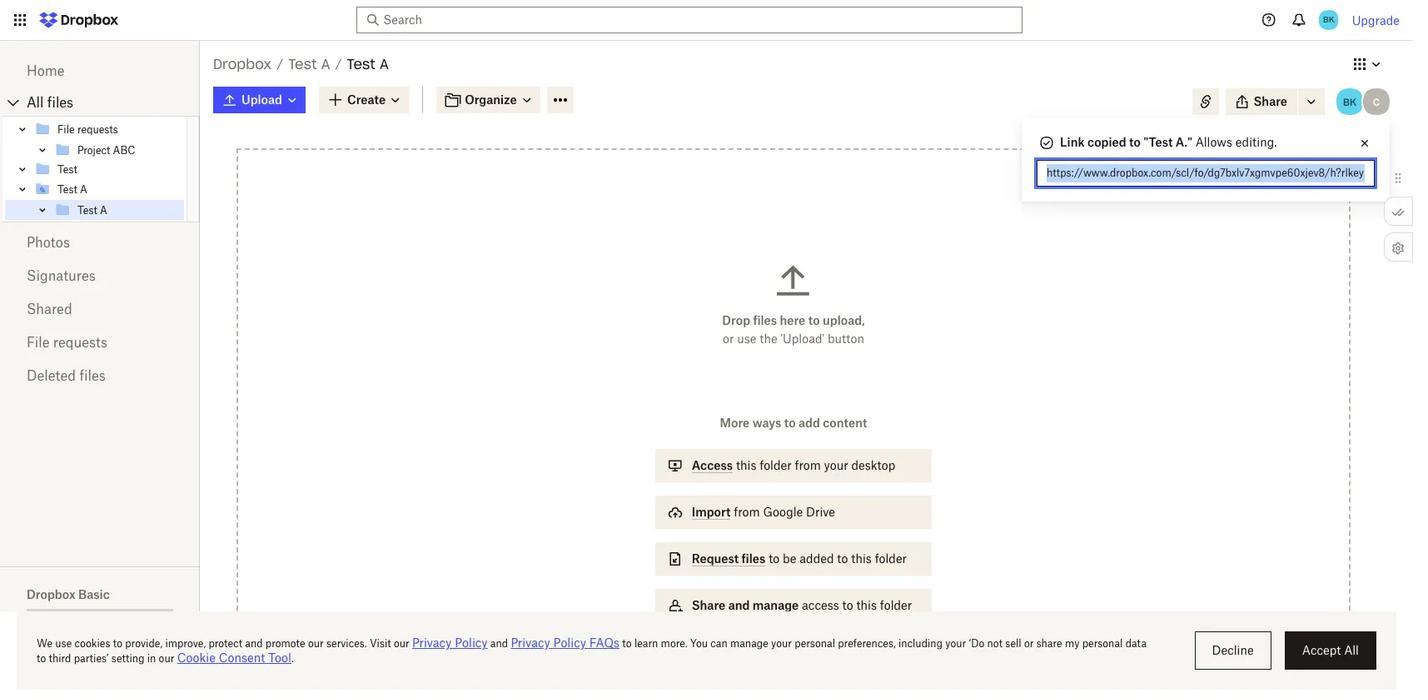 Task type: describe. For each thing, give the bounding box(es) containing it.
to left add on the bottom
[[785, 416, 796, 430]]

1 vertical spatial file
[[27, 334, 50, 351]]

upload,
[[823, 313, 865, 327]]

global header element
[[0, 0, 1414, 41]]

allows
[[1196, 135, 1233, 149]]

you're the owner image
[[1336, 87, 1366, 117]]

files for deleted
[[80, 367, 106, 384]]

signatures
[[27, 267, 96, 284]]

to right access
[[843, 598, 854, 612]]

copied
[[1088, 135, 1127, 149]]

file inside tree
[[57, 123, 75, 135]]

import
[[692, 505, 731, 519]]

1 vertical spatial test a
[[77, 204, 107, 216]]

dropbox logo - go to the homepage image
[[33, 7, 124, 33]]

0 vertical spatial folder
[[760, 458, 792, 472]]

1 vertical spatial test a link
[[34, 179, 184, 199]]

Link for copy link click text field
[[1047, 164, 1366, 182]]

all files link
[[27, 89, 200, 116]]

get more space image
[[130, 617, 150, 637]]

to left be
[[769, 552, 780, 566]]

home link
[[27, 54, 173, 87]]

manage
[[753, 598, 799, 612]]

use
[[738, 332, 757, 346]]

ways
[[753, 416, 782, 430]]

request
[[692, 552, 739, 566]]

added
[[800, 552, 834, 566]]

0 vertical spatial test a
[[57, 183, 87, 195]]

share for share and manage access to this folder
[[692, 598, 726, 612]]

abc
[[113, 144, 135, 156]]

shared link
[[27, 292, 173, 326]]

dropbox for dropbox / test a / test a
[[213, 56, 272, 72]]

basic
[[78, 587, 110, 602]]

files for request
[[742, 552, 766, 566]]

be
[[783, 552, 797, 566]]

0 vertical spatial test a link
[[288, 53, 330, 75]]

link
[[1061, 135, 1085, 149]]

photos link
[[27, 226, 173, 259]]

project
[[77, 144, 110, 156]]

2 vertical spatial this
[[857, 598, 877, 612]]

desktop
[[852, 458, 896, 472]]

0 vertical spatial this
[[736, 458, 757, 472]]

content
[[823, 416, 868, 430]]

link copied to " test a ." allows editing.
[[1061, 135, 1278, 149]]

google
[[763, 505, 803, 519]]

test link
[[34, 159, 184, 179]]

signatures link
[[27, 259, 173, 292]]

1 vertical spatial requests
[[53, 334, 108, 351]]

upgrade link
[[1353, 13, 1401, 27]]

project abc link
[[54, 140, 184, 160]]

deleted files
[[27, 367, 106, 384]]

to right added
[[838, 552, 849, 566]]

dropbox link
[[213, 53, 272, 75]]

'upload'
[[781, 332, 825, 346]]



Task type: locate. For each thing, give the bounding box(es) containing it.
0 horizontal spatial /
[[277, 57, 283, 71]]

access this folder from your desktop
[[692, 458, 896, 472]]

dropbox basic
[[27, 587, 110, 602]]

home
[[27, 62, 65, 79]]

or
[[723, 332, 734, 346]]

files inside tree
[[47, 94, 73, 111]]

drop files here to upload, or use the 'upload' button
[[723, 313, 865, 346]]

from
[[795, 458, 821, 472], [734, 505, 760, 519]]

group
[[2, 116, 200, 222]]

drive
[[807, 505, 836, 519]]

all files
[[27, 94, 73, 111]]

deleted
[[27, 367, 76, 384]]

test a link down project abc
[[34, 179, 184, 199]]

folder right access
[[881, 598, 913, 612]]

more ways to add content element
[[652, 414, 936, 639]]

files inside more ways to add content element
[[742, 552, 766, 566]]

1 horizontal spatial dropbox
[[213, 56, 272, 72]]

1 horizontal spatial file
[[57, 123, 75, 135]]

test
[[288, 56, 317, 72], [347, 56, 376, 72], [1149, 135, 1173, 149], [57, 163, 77, 175], [57, 183, 77, 195], [77, 204, 97, 216]]

all
[[27, 94, 44, 111]]

file
[[57, 123, 75, 135], [27, 334, 50, 351]]

test a
[[57, 183, 87, 195], [77, 204, 107, 216]]

1 vertical spatial this
[[852, 552, 872, 566]]

import from google drive
[[692, 505, 836, 519]]

test a link
[[288, 53, 330, 75], [34, 179, 184, 199], [54, 200, 184, 220]]

folder down the ways
[[760, 458, 792, 472]]

access
[[802, 598, 840, 612]]

1 vertical spatial dropbox
[[27, 587, 75, 602]]

0 vertical spatial dropbox
[[213, 56, 272, 72]]

requests up project
[[77, 123, 118, 135]]

your
[[825, 458, 849, 472]]

project abc
[[77, 144, 135, 156]]

files for all
[[47, 94, 73, 111]]

shared
[[27, 301, 72, 317]]

1 vertical spatial folder
[[875, 552, 907, 566]]

request files to be added to this folder
[[692, 552, 907, 566]]

the
[[760, 332, 778, 346]]

dropbox
[[213, 56, 272, 72], [27, 587, 75, 602]]

0 vertical spatial share
[[1254, 94, 1288, 108]]

files right the deleted
[[80, 367, 106, 384]]

files
[[47, 94, 73, 111], [754, 313, 777, 327], [80, 367, 106, 384], [742, 552, 766, 566]]

to right here
[[809, 313, 820, 327]]

file requests link
[[34, 119, 184, 139], [27, 326, 173, 359]]

requests inside group
[[77, 123, 118, 135]]

christinaovera9@gmail.com hasn't added this to their dropbox yet image
[[1362, 87, 1392, 117]]

file down shared
[[27, 334, 50, 351]]

1 vertical spatial share
[[692, 598, 726, 612]]

add
[[799, 416, 821, 430]]

all files tree
[[2, 89, 200, 222]]

1 / from the left
[[277, 57, 283, 71]]

1 horizontal spatial /
[[335, 57, 342, 71]]

test a up 'photos' link
[[77, 204, 107, 216]]

here
[[780, 313, 806, 327]]

0 horizontal spatial from
[[734, 505, 760, 519]]

upgrade
[[1353, 13, 1401, 27]]

2 vertical spatial test a link
[[54, 200, 184, 220]]

1 horizontal spatial share
[[1254, 94, 1288, 108]]

2 vertical spatial folder
[[881, 598, 913, 612]]

file down all files
[[57, 123, 75, 135]]

a
[[321, 56, 330, 72], [380, 56, 389, 72], [1176, 135, 1185, 149], [80, 183, 87, 195], [100, 204, 107, 216]]

share left and
[[692, 598, 726, 612]]

requests up deleted files
[[53, 334, 108, 351]]

0 horizontal spatial share
[[692, 598, 726, 612]]

from right import
[[734, 505, 760, 519]]

1 vertical spatial file requests
[[27, 334, 108, 351]]

0 horizontal spatial dropbox
[[27, 587, 75, 602]]

file requests link up deleted files
[[27, 326, 173, 359]]

share inside more ways to add content element
[[692, 598, 726, 612]]

share up editing.
[[1254, 94, 1288, 108]]

1 vertical spatial file requests link
[[27, 326, 173, 359]]

0 vertical spatial file requests link
[[34, 119, 184, 139]]

share and manage access to this folder
[[692, 598, 913, 612]]

/
[[277, 57, 283, 71], [335, 57, 342, 71]]

button
[[828, 332, 865, 346]]

file requests up project
[[57, 123, 118, 135]]

folder
[[760, 458, 792, 472], [875, 552, 907, 566], [881, 598, 913, 612]]

share for share
[[1254, 94, 1288, 108]]

0 vertical spatial file requests
[[57, 123, 118, 135]]

files left be
[[742, 552, 766, 566]]

2 / from the left
[[335, 57, 342, 71]]

files right all
[[47, 94, 73, 111]]

test a down test link
[[57, 183, 87, 195]]

1 vertical spatial from
[[734, 505, 760, 519]]

deleted files link
[[27, 359, 173, 392]]

"
[[1144, 135, 1149, 149]]

this
[[736, 458, 757, 472], [852, 552, 872, 566], [857, 598, 877, 612]]

requests
[[77, 123, 118, 135], [53, 334, 108, 351]]

0 vertical spatial requests
[[77, 123, 118, 135]]

drop
[[723, 313, 751, 327]]

file requests inside group
[[57, 123, 118, 135]]

folder right added
[[875, 552, 907, 566]]

share
[[1254, 94, 1288, 108], [692, 598, 726, 612]]

share inside button
[[1254, 94, 1288, 108]]

editing.
[[1236, 135, 1278, 149]]

."
[[1185, 135, 1193, 149]]

0 horizontal spatial file
[[27, 334, 50, 351]]

None field
[[0, 0, 131, 19], [131, 0, 262, 19], [0, 19, 131, 38], [0, 0, 131, 19], [131, 0, 262, 19], [0, 19, 131, 38]]

file requests
[[57, 123, 118, 135], [27, 334, 108, 351]]

more
[[720, 416, 750, 430]]

files for drop
[[754, 313, 777, 327]]

0 vertical spatial file
[[57, 123, 75, 135]]

dropbox for dropbox basic
[[27, 587, 75, 602]]

from left your
[[795, 458, 821, 472]]

file requests up deleted files
[[27, 334, 108, 351]]

dropbox / test a / test a
[[213, 56, 389, 72]]

group containing file requests
[[2, 116, 200, 222]]

files inside 'link'
[[80, 367, 106, 384]]

more ways to add content
[[720, 416, 868, 430]]

test a link right dropbox link
[[288, 53, 330, 75]]

share button
[[1226, 88, 1298, 115]]

access
[[692, 458, 733, 472]]

files up the
[[754, 313, 777, 327]]

to left "
[[1130, 135, 1141, 149]]

1 horizontal spatial from
[[795, 458, 821, 472]]

0 vertical spatial from
[[795, 458, 821, 472]]

files inside drop files here to upload, or use the 'upload' button
[[754, 313, 777, 327]]

file requests link up project abc
[[34, 119, 184, 139]]

test a link up 'photos' link
[[54, 200, 184, 220]]

and
[[729, 598, 750, 612]]

to
[[1130, 135, 1141, 149], [809, 313, 820, 327], [785, 416, 796, 430], [769, 552, 780, 566], [838, 552, 849, 566], [843, 598, 854, 612]]

to inside drop files here to upload, or use the 'upload' button
[[809, 313, 820, 327]]

photos
[[27, 234, 70, 251]]



Task type: vqa. For each thing, say whether or not it's contained in the screenshot.
only
no



